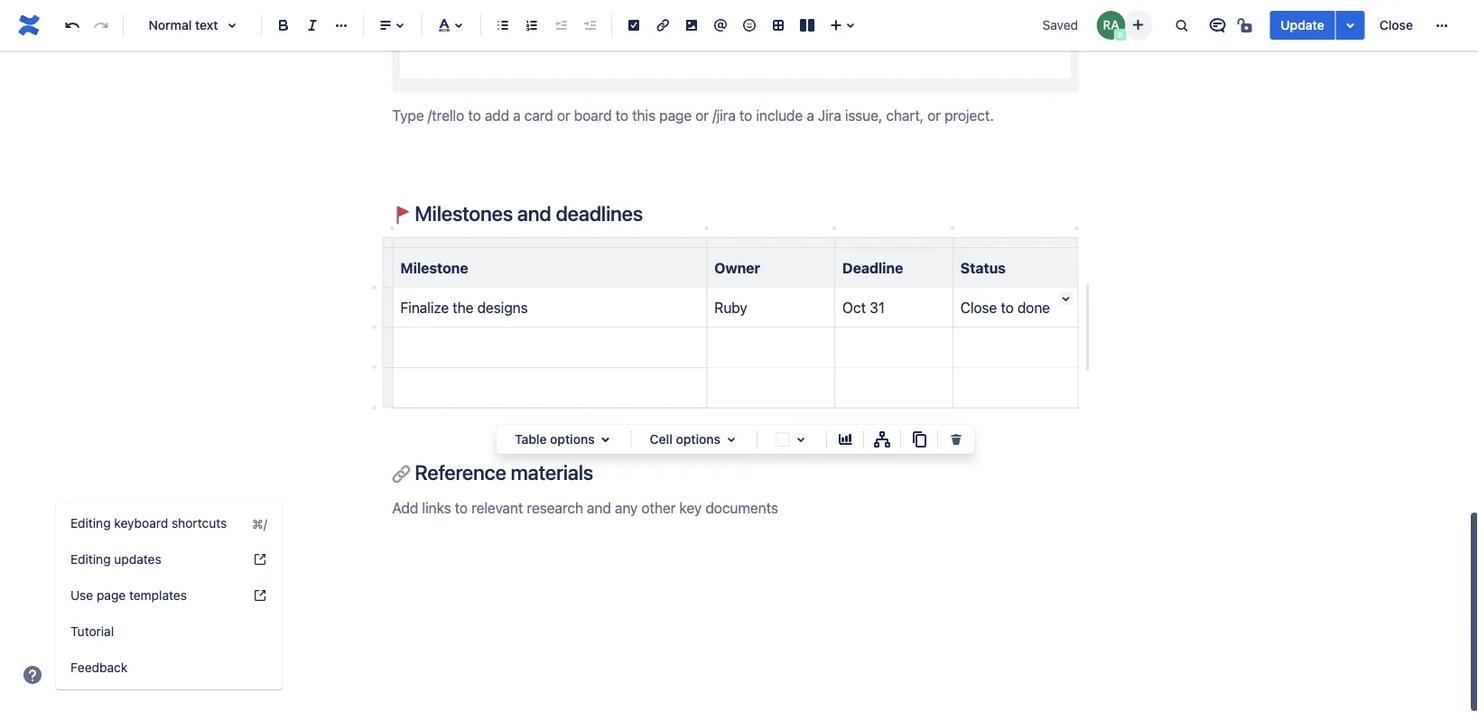 Task type: vqa. For each thing, say whether or not it's contained in the screenshot.
Reference materials
yes



Task type: describe. For each thing, give the bounding box(es) containing it.
table options
[[515, 433, 595, 448]]

editing keyboard shortcuts
[[70, 516, 227, 531]]

cell options
[[650, 433, 721, 448]]

done
[[1018, 300, 1051, 317]]

outdent ⇧tab image
[[550, 14, 572, 36]]

tutorial button
[[56, 614, 282, 650]]

expand dropdown menu image for cell options
[[721, 430, 743, 451]]

text
[[195, 18, 218, 33]]

close for close to done
[[961, 300, 998, 317]]

deadline
[[843, 260, 904, 277]]

normal text button
[[131, 5, 254, 45]]

finalize the designs
[[401, 300, 528, 317]]

action item image
[[623, 14, 645, 36]]

add image, video, or file image
[[681, 14, 703, 36]]

:link: image
[[392, 466, 411, 484]]

link image
[[652, 14, 674, 36]]

bullet list ⌘⇧8 image
[[492, 14, 514, 36]]

numbered list ⌘⇧7 image
[[521, 14, 543, 36]]

update
[[1281, 18, 1325, 33]]

no restrictions image
[[1236, 14, 1258, 36]]

:link: image
[[392, 466, 411, 484]]

oct
[[843, 300, 866, 317]]

editing for editing updates
[[70, 552, 111, 567]]

table image
[[768, 14, 790, 36]]

keyboard
[[114, 516, 168, 531]]

31
[[870, 300, 885, 317]]

use
[[70, 589, 93, 603]]

reference
[[415, 461, 507, 485]]

bold ⌘b image
[[273, 14, 294, 36]]

undo ⌘z image
[[61, 14, 83, 36]]

options for cell options
[[676, 433, 721, 448]]

table
[[515, 433, 547, 448]]

more image
[[1432, 14, 1453, 36]]

table options button
[[504, 430, 624, 451]]

owner
[[715, 260, 761, 277]]

cell options button
[[639, 430, 750, 451]]

updates
[[114, 552, 161, 567]]

saved
[[1043, 18, 1079, 33]]

help image for editing updates
[[253, 553, 267, 567]]

tutorial
[[70, 625, 114, 640]]

align left image
[[375, 14, 397, 36]]

reference materials
[[411, 461, 594, 485]]

manage connected data image
[[872, 430, 893, 451]]

redo ⌘⇧z image
[[90, 14, 112, 36]]

close button
[[1369, 11, 1425, 40]]

close to done
[[961, 300, 1051, 317]]

editing for editing keyboard shortcuts
[[70, 516, 111, 531]]

and
[[518, 201, 552, 226]]



Task type: locate. For each thing, give the bounding box(es) containing it.
help image inside use page templates link
[[253, 589, 267, 603]]

close left the "to"
[[961, 300, 998, 317]]

1 expand dropdown menu image from the left
[[595, 430, 617, 451]]

close
[[1380, 18, 1414, 33], [961, 300, 998, 317]]

emoji image
[[739, 14, 761, 36]]

expand dropdown menu image for table options
[[595, 430, 617, 451]]

cell
[[650, 433, 673, 448]]

0 horizontal spatial options
[[550, 433, 595, 448]]

status
[[961, 260, 1006, 277]]

close for close
[[1380, 18, 1414, 33]]

options
[[550, 433, 595, 448], [676, 433, 721, 448]]

adjust update settings image
[[1340, 14, 1362, 36]]

materials
[[511, 461, 594, 485]]

editing
[[70, 516, 111, 531], [70, 552, 111, 567]]

help image inside editing updates link
[[253, 553, 267, 567]]

ruby anderson image
[[1097, 11, 1126, 40]]

invite to edit image
[[1128, 14, 1149, 36]]

help image
[[22, 665, 43, 687]]

1 vertical spatial help image
[[253, 589, 267, 603]]

0 vertical spatial close
[[1380, 18, 1414, 33]]

0 horizontal spatial expand dropdown menu image
[[595, 430, 617, 451]]

deadlines
[[556, 201, 643, 226]]

chart image
[[835, 430, 856, 451]]

editing up editing updates
[[70, 516, 111, 531]]

Main content area, start typing to enter text. text field
[[382, 0, 1309, 582]]

use page templates
[[70, 589, 187, 603]]

italic ⌘i image
[[302, 14, 323, 36]]

shortcuts
[[172, 516, 227, 531]]

options for table options
[[550, 433, 595, 448]]

normal
[[149, 18, 192, 33]]

feedback button
[[56, 650, 282, 687]]

update button
[[1270, 11, 1336, 40]]

milestones
[[415, 201, 513, 226]]

normal text
[[149, 18, 218, 33]]

:triangular_flag_on_post: image
[[392, 207, 411, 225], [392, 207, 411, 225]]

find and replace image
[[1171, 14, 1193, 36]]

2 help image from the top
[[253, 589, 267, 603]]

expand dropdown menu image left cell
[[595, 430, 617, 451]]

2 editing from the top
[[70, 552, 111, 567]]

1 vertical spatial close
[[961, 300, 998, 317]]

2 options from the left
[[676, 433, 721, 448]]

mention image
[[710, 14, 732, 36]]

expand dropdown menu image left cell background 'icon'
[[721, 430, 743, 451]]

layouts image
[[797, 14, 818, 36]]

options inside cell options dropdown button
[[676, 433, 721, 448]]

the
[[453, 300, 474, 317]]

oct 31
[[843, 300, 885, 317]]

1 options from the left
[[550, 433, 595, 448]]

copy image
[[909, 430, 930, 451]]

⌘/
[[252, 516, 267, 531]]

1 editing from the top
[[70, 516, 111, 531]]

1 help image from the top
[[253, 553, 267, 567]]

0 vertical spatial help image
[[253, 553, 267, 567]]

ruby
[[715, 300, 748, 317]]

to
[[1001, 300, 1014, 317]]

finalize
[[401, 300, 449, 317]]

options right cell
[[676, 433, 721, 448]]

options inside table options popup button
[[550, 433, 595, 448]]

editing updates link
[[56, 542, 282, 578]]

1 horizontal spatial options
[[676, 433, 721, 448]]

1 vertical spatial editing
[[70, 552, 111, 567]]

feedback
[[70, 661, 128, 676]]

use page templates link
[[56, 578, 282, 614]]

2 expand dropdown menu image from the left
[[721, 430, 743, 451]]

milestones and deadlines
[[411, 201, 643, 226]]

options up materials at left bottom
[[550, 433, 595, 448]]

1 horizontal spatial close
[[1380, 18, 1414, 33]]

close inside main content area, start typing to enter text. text field
[[961, 300, 998, 317]]

help image for use page templates
[[253, 589, 267, 603]]

designs
[[477, 300, 528, 317]]

0 vertical spatial editing
[[70, 516, 111, 531]]

page
[[97, 589, 126, 603]]

more formatting image
[[331, 14, 352, 36]]

1 horizontal spatial expand dropdown menu image
[[721, 430, 743, 451]]

confluence image
[[14, 11, 43, 40], [14, 11, 43, 40]]

0 horizontal spatial close
[[961, 300, 998, 317]]

close inside button
[[1380, 18, 1414, 33]]

cell background image
[[790, 430, 812, 451]]

expand dropdown menu image
[[595, 430, 617, 451], [721, 430, 743, 451]]

comment icon image
[[1207, 14, 1229, 36]]

milestone
[[401, 260, 468, 277]]

close right adjust update settings icon
[[1380, 18, 1414, 33]]

editing up use
[[70, 552, 111, 567]]

templates
[[129, 589, 187, 603]]

indent tab image
[[579, 14, 601, 36]]

editing updates
[[70, 552, 161, 567]]

help image
[[253, 553, 267, 567], [253, 589, 267, 603]]

remove image
[[946, 430, 967, 451]]



